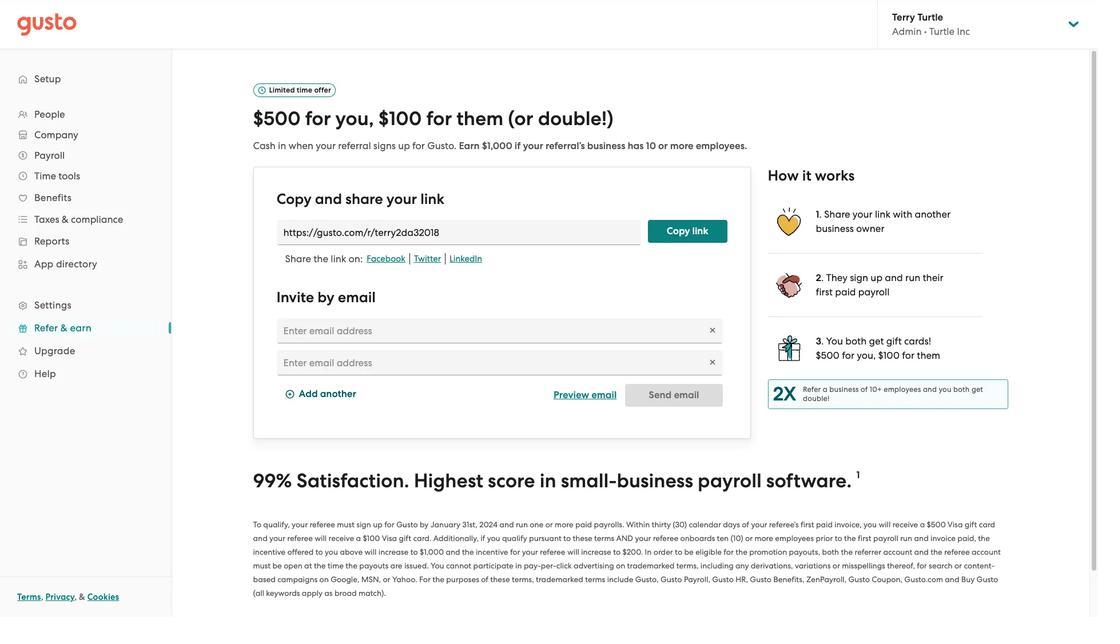 Task type: vqa. For each thing, say whether or not it's contained in the screenshot.
top EMAIL
yes



Task type: describe. For each thing, give the bounding box(es) containing it.
referrer
[[855, 548, 882, 557]]

paid,
[[958, 534, 976, 543]]

0 horizontal spatial paid
[[575, 520, 592, 529]]

variations
[[795, 562, 831, 571]]

or up buy
[[955, 562, 962, 571]]

limited time offer
[[269, 86, 331, 94]]

payrolls.
[[594, 520, 624, 529]]

2 , from the left
[[74, 593, 77, 603]]

and up "thereof," at the right of page
[[914, 548, 929, 557]]

time inside to qualify, your referee must sign up for gusto by january 31st, 2024 and run one or more paid payrolls. within thirty (30) calendar days of your referee's first paid invoice, you will receive a $500 visa gift card and your referee will receive a $100 visa gift card. additionally, if you qualify pursuant to these terms and your referee onboards ten (10) or more employees prior to the first payroll run and invoice paid, the incentive offered to you above will increase to $1,000 and the incentive for your referee will increase to $200. in order to be eligible for the promotion payouts, both the referrer account and the referee account must be open at the time the payouts are issued. you cannot participate in pay-per-click advertising on trademarked terms, including any derivations, variations or misspellings thereof, for search or content- based campaigns on google, msn, or yahoo. for the purposes of these terms, trademarked terms include gusto, gusto payroll, gusto hr, gusto benefits, zenpayroll, gusto coupon, gusto.com and buy gusto (all keywords apply as broad match).
[[328, 562, 344, 571]]

benefits link
[[11, 188, 160, 208]]

2x
[[773, 383, 796, 406]]

of inside refer a business of 10+ employees and you both get double!
[[861, 385, 868, 394]]

or right 10 in the top of the page
[[658, 140, 668, 152]]

app directory
[[34, 259, 97, 270]]

your inside 1 . share your link with another business owner
[[853, 209, 873, 220]]

an illustration of a gift image
[[775, 335, 803, 363]]

2 vertical spatial &
[[79, 593, 85, 603]]

score
[[488, 470, 535, 493]]

referral's
[[546, 140, 585, 152]]

the right for in the left bottom of the page
[[433, 575, 444, 584]]

0 horizontal spatial be
[[273, 562, 282, 571]]

linkedin
[[450, 254, 482, 264]]

0 vertical spatial module__icon___go7vc image
[[708, 326, 717, 335]]

email inside button
[[592, 389, 617, 401]]

run inside '2 . they sign up and run their first paid payroll'
[[906, 272, 921, 284]]

enter email address email field for module__icon___go7vc to the middle
[[277, 351, 723, 376]]

1 account from the left
[[883, 548, 913, 557]]

facebook
[[367, 254, 405, 264]]

2 increase from the left
[[581, 548, 611, 557]]

0 vertical spatial $100
[[379, 107, 422, 130]]

and left invoice at the bottom right
[[914, 534, 929, 543]]

you, inside 3 . you both get gift cards! $500 for you, $100 for them
[[857, 350, 876, 361]]

upgrade link
[[11, 341, 160, 362]]

1 vertical spatial receive
[[329, 534, 354, 543]]

inc
[[957, 26, 970, 37]]

1 vertical spatial in
[[540, 470, 556, 493]]

preview email
[[554, 389, 617, 401]]

0 horizontal spatial visa
[[382, 534, 397, 543]]

msn,
[[361, 575, 381, 584]]

advertising
[[574, 562, 614, 571]]

3 . you both get gift cards! $500 for you, $100 for them
[[816, 336, 941, 361]]

you inside refer a business of 10+ employees and you both get double!
[[939, 385, 952, 394]]

gusto up card. on the left of page
[[396, 520, 418, 529]]

1 vertical spatial of
[[742, 520, 749, 529]]

hr,
[[736, 575, 748, 584]]

the right at
[[314, 562, 326, 571]]

campaigns
[[278, 575, 318, 584]]

business inside 1 . share your link with another business owner
[[816, 223, 854, 234]]

2 horizontal spatial gift
[[965, 520, 977, 529]]

highest
[[414, 470, 483, 493]]

invite
[[277, 289, 314, 306]]

to
[[253, 520, 261, 529]]

1 inside 1 . share your link with another business owner
[[816, 209, 819, 221]]

upgrade
[[34, 346, 75, 357]]

0 vertical spatial you,
[[336, 107, 374, 130]]

time
[[34, 170, 56, 182]]

your up pay-
[[522, 548, 538, 557]]

the down 'invoice,'
[[844, 534, 856, 543]]

99% satisfaction. highest score in small-business payroll software. 1
[[253, 470, 860, 493]]

payroll inside '2 . they sign up and run their first paid payroll'
[[858, 286, 890, 298]]

within
[[626, 520, 650, 529]]

settings
[[34, 300, 71, 311]]

0 vertical spatial more
[[670, 140, 694, 152]]

your right qualify,
[[292, 520, 308, 529]]

business inside refer a business of 10+ employees and you both get double!
[[830, 385, 859, 394]]

31st,
[[462, 520, 478, 529]]

they
[[826, 272, 848, 284]]

any
[[736, 562, 749, 571]]

gusto.com
[[905, 575, 943, 584]]

1 horizontal spatial trademarked
[[627, 562, 675, 571]]

the up cannot
[[462, 548, 474, 557]]

(10)
[[731, 534, 743, 543]]

invoice,
[[835, 520, 862, 529]]

gusto down content-
[[977, 575, 998, 584]]

the up any
[[736, 548, 748, 557]]

0 horizontal spatial trademarked
[[536, 575, 583, 584]]

0 horizontal spatial on
[[319, 575, 329, 584]]

the down the above
[[346, 562, 357, 571]]

1 vertical spatial terms
[[585, 575, 605, 584]]

0 vertical spatial $1,000
[[482, 140, 512, 152]]

click
[[557, 562, 572, 571]]

if inside to qualify, your referee must sign up for gusto by january 31st, 2024 and run one or more paid payrolls. within thirty (30) calendar days of your referee's first paid invoice, you will receive a $500 visa gift card and your referee will receive a $100 visa gift card. additionally, if you qualify pursuant to these terms and your referee onboards ten (10) or more employees prior to the first payroll run and invoice paid, the incentive offered to you above will increase to $1,000 and the incentive for your referee will increase to $200. in order to be eligible for the promotion payouts, both the referrer account and the referee account must be open at the time the payouts are issued. you cannot participate in pay-per-click advertising on trademarked terms, including any derivations, variations or misspellings thereof, for search or content- based campaigns on google, msn, or yahoo. for the purposes of these terms, trademarked terms include gusto, gusto payroll, gusto hr, gusto benefits, zenpayroll, gusto coupon, gusto.com and buy gusto (all keywords apply as broad match).
[[481, 534, 485, 543]]

1 horizontal spatial paid
[[816, 520, 833, 529]]

in inside to qualify, your referee must sign up for gusto by january 31st, 2024 and run one or more paid payrolls. within thirty (30) calendar days of your referee's first paid invoice, you will receive a $500 visa gift card and your referee will receive a $100 visa gift card. additionally, if you qualify pursuant to these terms and your referee onboards ten (10) or more employees prior to the first payroll run and invoice paid, the incentive offered to you above will increase to $1,000 and the incentive for your referee will increase to $200. in order to be eligible for the promotion payouts, both the referrer account and the referee account must be open at the time the payouts are issued. you cannot participate in pay-per-click advertising on trademarked terms, including any derivations, variations or misspellings thereof, for search or content- based campaigns on google, msn, or yahoo. for the purposes of these terms, trademarked terms include gusto, gusto payroll, gusto hr, gusto benefits, zenpayroll, gusto coupon, gusto.com and buy gusto (all keywords apply as broad match).
[[515, 562, 522, 571]]

gusto right gusto,
[[661, 575, 682, 584]]

card.
[[413, 534, 432, 543]]

1 vertical spatial share
[[285, 253, 311, 265]]

based
[[253, 575, 276, 584]]

a inside refer a business of 10+ employees and you both get double!
[[823, 385, 828, 394]]

offer
[[314, 86, 331, 94]]

benefits
[[34, 192, 72, 204]]

invite by email
[[277, 289, 376, 306]]

the up 'search'
[[931, 548, 943, 557]]

facebook button
[[363, 253, 410, 265]]

cash
[[253, 140, 276, 151]]

sign inside to qualify, your referee must sign up for gusto by january 31st, 2024 and run one or more paid payrolls. within thirty (30) calendar days of your referee's first paid invoice, you will receive a $500 visa gift card and your referee will receive a $100 visa gift card. additionally, if you qualify pursuant to these terms and your referee onboards ten (10) or more employees prior to the first payroll run and invoice paid, the incentive offered to you above will increase to $1,000 and the incentive for your referee will increase to $200. in order to be eligible for the promotion payouts, both the referrer account and the referee account must be open at the time the payouts are issued. you cannot participate in pay-per-click advertising on trademarked terms, including any derivations, variations or misspellings thereof, for search or content- based campaigns on google, msn, or yahoo. for the purposes of these terms, trademarked terms include gusto, gusto payroll, gusto hr, gusto benefits, zenpayroll, gusto coupon, gusto.com and buy gusto (all keywords apply as broad match).
[[357, 520, 371, 529]]

payouts
[[359, 562, 389, 571]]

home image
[[17, 13, 77, 36]]

0 vertical spatial $500
[[253, 107, 301, 130]]

enter email address email field for module__icon___go7vc to the top
[[277, 319, 723, 344]]

1 vertical spatial module__icon___go7vc image
[[708, 358, 717, 367]]

additionally,
[[433, 534, 479, 543]]

to qualify, your referee must sign up for gusto by january 31st, 2024 and run one or more paid payrolls. within thirty (30) calendar days of your referee's first paid invoice, you will receive a $500 visa gift card and your referee will receive a $100 visa gift card. additionally, if you qualify pursuant to these terms and your referee onboards ten (10) or more employees prior to the first payroll run and invoice paid, the incentive offered to you above will increase to $1,000 and the incentive for your referee will increase to $200. in order to be eligible for the promotion payouts, both the referrer account and the referee account must be open at the time the payouts are issued. you cannot participate in pay-per-click advertising on trademarked terms, including any derivations, variations or misspellings thereof, for search or content- based campaigns on google, msn, or yahoo. for the purposes of these terms, trademarked terms include gusto, gusto payroll, gusto hr, gusto benefits, zenpayroll, gusto coupon, gusto.com and buy gusto (all keywords apply as broad match).
[[253, 520, 1001, 598]]

2 incentive from the left
[[476, 548, 508, 557]]

& for earn
[[60, 323, 68, 334]]

above
[[340, 548, 363, 557]]

as
[[325, 589, 333, 598]]

or right (10)
[[745, 534, 753, 543]]

. for 1
[[819, 209, 822, 220]]

keywords
[[266, 589, 300, 598]]

1 . share your link with another business owner
[[816, 209, 951, 234]]

time tools
[[34, 170, 80, 182]]

1 incentive from the left
[[253, 548, 285, 557]]

both inside refer a business of 10+ employees and you both get double!
[[954, 385, 970, 394]]

1 horizontal spatial terms,
[[677, 562, 699, 571]]

setup link
[[11, 69, 160, 89]]

an illustration of a heart image
[[775, 208, 803, 236]]

gusto down misspellings
[[849, 575, 870, 584]]

satisfaction.
[[297, 470, 409, 493]]

10
[[646, 140, 656, 152]]

linkedin button
[[446, 253, 486, 265]]

share
[[346, 190, 383, 208]]

for
[[419, 575, 431, 584]]

pay-
[[524, 562, 541, 571]]

2 . they sign up and run their first paid payroll
[[816, 272, 944, 298]]

2 vertical spatial more
[[755, 534, 773, 543]]

gusto.
[[427, 140, 457, 151]]

terms , privacy , & cookies
[[17, 593, 119, 603]]

promotion
[[749, 548, 787, 557]]

up for employees.
[[398, 140, 410, 151]]

first inside '2 . they sign up and run their first paid payroll'
[[816, 286, 833, 298]]

days
[[723, 520, 740, 529]]

0 vertical spatial if
[[515, 140, 521, 152]]

in inside cash in when your referral signs up for gusto. earn $1,000 if your referral's business has 10 or more employees.
[[278, 140, 286, 151]]

content-
[[964, 562, 995, 571]]

terry
[[892, 11, 915, 23]]

reports link
[[11, 231, 160, 252]]

0 horizontal spatial time
[[297, 86, 312, 94]]

or up zenpayroll,
[[833, 562, 840, 571]]

qualify,
[[263, 520, 290, 529]]

1 horizontal spatial on
[[616, 562, 625, 571]]

gusto down including
[[712, 575, 734, 584]]

1 vertical spatial payroll
[[698, 470, 762, 493]]

(all
[[253, 589, 264, 598]]

0 vertical spatial receive
[[893, 520, 918, 529]]

business up thirty
[[617, 470, 693, 493]]

company button
[[11, 125, 160, 145]]

0 horizontal spatial terms,
[[512, 575, 534, 584]]

0 vertical spatial turtle
[[918, 11, 943, 23]]

are
[[390, 562, 402, 571]]

gusto down derivations,
[[750, 575, 772, 584]]

double!
[[803, 395, 830, 403]]

with
[[893, 209, 913, 220]]

add another
[[299, 389, 356, 401]]

1 vertical spatial a
[[920, 520, 925, 529]]

another inside button
[[320, 389, 356, 401]]

preview
[[554, 389, 589, 401]]

1 horizontal spatial be
[[684, 548, 694, 557]]

2 vertical spatial run
[[900, 534, 913, 543]]

and left buy
[[945, 575, 960, 584]]

1 vertical spatial first
[[801, 520, 814, 529]]

business left the "has"
[[587, 140, 626, 152]]

0 horizontal spatial a
[[356, 534, 361, 543]]

your right share
[[387, 190, 417, 208]]

time tools button
[[11, 166, 160, 186]]

to up the 'issued.'
[[411, 548, 418, 557]]

for inside cash in when your referral signs up for gusto. earn $1,000 if your referral's business has 10 or more employees.
[[412, 140, 425, 151]]

onboards
[[680, 534, 715, 543]]

gusto,
[[635, 575, 659, 584]]

or right msn,
[[383, 575, 390, 584]]

to right order at the right bottom of page
[[675, 548, 683, 557]]

2 account from the left
[[972, 548, 1001, 557]]

invoice
[[931, 534, 956, 543]]

add another button
[[285, 384, 356, 407]]

share inside 1 . share your link with another business owner
[[824, 209, 850, 220]]

help link
[[11, 364, 160, 384]]

1 inside the 99% satisfaction. highest score in small-business payroll software. 1
[[857, 470, 860, 482]]

& for compliance
[[62, 214, 69, 225]]

issued.
[[404, 562, 429, 571]]

and down to
[[253, 534, 268, 543]]

0 horizontal spatial more
[[555, 520, 574, 529]]

people button
[[11, 104, 160, 125]]

0 vertical spatial must
[[337, 520, 355, 529]]

1 vertical spatial these
[[490, 575, 510, 584]]



Task type: locate. For each thing, give the bounding box(es) containing it.
an illustration of a handshake image
[[775, 271, 803, 300]]

Enter email address email field
[[277, 319, 723, 344], [277, 351, 723, 376]]

thirty
[[652, 520, 671, 529]]

a
[[823, 385, 828, 394], [920, 520, 925, 529], [356, 534, 361, 543]]

email right "preview"
[[592, 389, 617, 401]]

on up include
[[616, 562, 625, 571]]

None field
[[277, 220, 641, 245]]

your down within
[[635, 534, 651, 543]]

1 vertical spatial 1
[[857, 470, 860, 482]]

1 vertical spatial turtle
[[929, 26, 955, 37]]

& inside 'link'
[[60, 323, 68, 334]]

more up promotion
[[755, 534, 773, 543]]

get inside refer a business of 10+ employees and you both get double!
[[972, 385, 983, 394]]

benefits,
[[774, 575, 805, 584]]

2x list
[[768, 190, 1008, 409]]

0 vertical spatial first
[[816, 286, 833, 298]]

your down (or
[[523, 140, 543, 152]]

them down cards!
[[917, 350, 941, 361]]

zenpayroll,
[[807, 575, 847, 584]]

of right days
[[742, 520, 749, 529]]

0 horizontal spatial both
[[822, 548, 839, 557]]

sign up the above
[[357, 520, 371, 529]]

1 right 'an illustration of a heart' image
[[816, 209, 819, 221]]

payroll up 3 . you both get gift cards! $500 for you, $100 for them at the right
[[858, 286, 890, 298]]

gusto
[[396, 520, 418, 529], [661, 575, 682, 584], [712, 575, 734, 584], [750, 575, 772, 584], [849, 575, 870, 584], [977, 575, 998, 584]]

2 vertical spatial up
[[373, 520, 383, 529]]

$500 down 3
[[816, 350, 840, 361]]

you right 3
[[826, 336, 843, 347]]

them inside 3 . you both get gift cards! $500 for you, $100 for them
[[917, 350, 941, 361]]

2024
[[479, 520, 498, 529]]

and left share
[[315, 190, 342, 208]]

match).
[[359, 589, 386, 598]]

1 vertical spatial run
[[516, 520, 528, 529]]

participate
[[473, 562, 514, 571]]

up right signs
[[398, 140, 410, 151]]

1 vertical spatial copy
[[667, 225, 690, 237]]

0 horizontal spatial these
[[490, 575, 510, 584]]

refer inside 'link'
[[34, 323, 58, 334]]

0 vertical spatial terms,
[[677, 562, 699, 571]]

both inside 3 . you both get gift cards! $500 for you, $100 for them
[[846, 336, 867, 347]]

include
[[607, 575, 633, 584]]

1 horizontal spatial more
[[670, 140, 694, 152]]

copy for copy and share your link
[[277, 190, 312, 208]]

$1,000 right earn on the top of page
[[482, 140, 512, 152]]

and up qualify
[[500, 520, 514, 529]]

refer inside refer a business of 10+ employees and you both get double!
[[803, 385, 821, 394]]

1 horizontal spatial these
[[573, 534, 592, 543]]

both inside to qualify, your referee must sign up for gusto by january 31st, 2024 and run one or more paid payrolls. within thirty (30) calendar days of your referee's first paid invoice, you will receive a $500 visa gift card and your referee will receive a $100 visa gift card. additionally, if you qualify pursuant to these terms and your referee onboards ten (10) or more employees prior to the first payroll run and invoice paid, the incentive offered to you above will increase to $1,000 and the incentive for your referee will increase to $200. in order to be eligible for the promotion payouts, both the referrer account and the referee account must be open at the time the payouts are issued. you cannot participate in pay-per-click advertising on trademarked terms, including any derivations, variations or misspellings thereof, for search or content- based campaigns on google, msn, or yahoo. for the purposes of these terms, trademarked terms include gusto, gusto payroll, gusto hr, gusto benefits, zenpayroll, gusto coupon, gusto.com and buy gusto (all keywords apply as broad match).
[[822, 548, 839, 557]]

paid inside '2 . they sign up and run their first paid payroll'
[[835, 286, 856, 298]]

must up based
[[253, 562, 271, 571]]

$200.
[[623, 548, 643, 557]]

email down 'on:'
[[338, 289, 376, 306]]

up inside to qualify, your referee must sign up for gusto by january 31st, 2024 and run one or more paid payrolls. within thirty (30) calendar days of your referee's first paid invoice, you will receive a $500 visa gift card and your referee will receive a $100 visa gift card. additionally, if you qualify pursuant to these terms and your referee onboards ten (10) or more employees prior to the first payroll run and invoice paid, the incentive offered to you above will increase to $1,000 and the incentive for your referee will increase to $200. in order to be eligible for the promotion payouts, both the referrer account and the referee account must be open at the time the payouts are issued. you cannot participate in pay-per-click advertising on trademarked terms, including any derivations, variations or misspellings thereof, for search or content- based campaigns on google, msn, or yahoo. for the purposes of these terms, trademarked terms include gusto, gusto payroll, gusto hr, gusto benefits, zenpayroll, gusto coupon, gusto.com and buy gusto (all keywords apply as broad match).
[[373, 520, 383, 529]]

0 vertical spatial you
[[826, 336, 843, 347]]

order
[[654, 548, 673, 557]]

0 vertical spatial visa
[[948, 520, 963, 529]]

1 horizontal spatial of
[[742, 520, 749, 529]]

share up invite
[[285, 253, 311, 265]]

0 vertical spatial trademarked
[[627, 562, 675, 571]]

1 vertical spatial if
[[481, 534, 485, 543]]

1 vertical spatial be
[[273, 562, 282, 571]]

0 vertical spatial terms
[[594, 534, 614, 543]]

1 vertical spatial &
[[60, 323, 68, 334]]

referee's
[[769, 520, 799, 529]]

or right one
[[546, 520, 553, 529]]

and inside refer a business of 10+ employees and you both get double!
[[923, 385, 937, 394]]

you up for in the left bottom of the page
[[431, 562, 444, 571]]

to right prior
[[835, 534, 842, 543]]

share down works
[[824, 209, 850, 220]]

must up the above
[[337, 520, 355, 529]]

employees inside refer a business of 10+ employees and you both get double!
[[884, 385, 921, 394]]

2 horizontal spatial of
[[861, 385, 868, 394]]

add
[[299, 389, 318, 401]]

run left one
[[516, 520, 528, 529]]

list containing people
[[0, 104, 171, 386]]

terms
[[17, 593, 41, 603]]

settings link
[[11, 295, 160, 316]]

in
[[278, 140, 286, 151], [540, 470, 556, 493], [515, 562, 522, 571]]

& inside "dropdown button"
[[62, 214, 69, 225]]

0 vertical spatial them
[[457, 107, 503, 130]]

account
[[883, 548, 913, 557], [972, 548, 1001, 557]]

1 horizontal spatial up
[[398, 140, 410, 151]]

more up the pursuant
[[555, 520, 574, 529]]

$100 inside 3 . you both get gift cards! $500 for you, $100 for them
[[878, 350, 900, 361]]

. right 'an illustration of a heart' image
[[819, 209, 822, 220]]

up inside cash in when your referral signs up for gusto. earn $1,000 if your referral's business has 10 or more employees.
[[398, 140, 410, 151]]

google,
[[331, 575, 359, 584]]

employees.
[[696, 140, 747, 152]]

broad
[[335, 589, 357, 598]]

your down qualify,
[[269, 534, 285, 543]]

copy
[[277, 190, 312, 208], [667, 225, 690, 237]]

0 horizontal spatial employees
[[775, 534, 814, 543]]

$100 up signs
[[379, 107, 422, 130]]

and down additionally,
[[446, 548, 460, 557]]

1 enter email address email field from the top
[[277, 319, 723, 344]]

these down participate
[[490, 575, 510, 584]]

refer a business of 10+ employees and you both get double!
[[803, 385, 983, 403]]

your up "owner"
[[853, 209, 873, 220]]

1 horizontal spatial $1,000
[[482, 140, 512, 152]]

up for payrolls.
[[373, 520, 383, 529]]

your right when
[[316, 140, 336, 151]]

if down (or
[[515, 140, 521, 152]]

must
[[337, 520, 355, 529], [253, 562, 271, 571]]

refer & earn link
[[11, 318, 160, 339]]

1 vertical spatial both
[[954, 385, 970, 394]]

0 horizontal spatial $1,000
[[420, 548, 444, 557]]

•
[[924, 26, 927, 37]]

1 vertical spatial refer
[[803, 385, 821, 394]]

double!)
[[538, 107, 614, 130]]

you inside to qualify, your referee must sign up for gusto by january 31st, 2024 and run one or more paid payrolls. within thirty (30) calendar days of your referee's first paid invoice, you will receive a $500 visa gift card and your referee will receive a $100 visa gift card. additionally, if you qualify pursuant to these terms and your referee onboards ten (10) or more employees prior to the first payroll run and invoice paid, the incentive offered to you above will increase to $1,000 and the incentive for your referee will increase to $200. in order to be eligible for the promotion payouts, both the referrer account and the referee account must be open at the time the payouts are issued. you cannot participate in pay-per-click advertising on trademarked terms, including any derivations, variations or misspellings thereof, for search or content- based campaigns on google, msn, or yahoo. for the purposes of these terms, trademarked terms include gusto, gusto payroll, gusto hr, gusto benefits, zenpayroll, gusto coupon, gusto.com and buy gusto (all keywords apply as broad match).
[[431, 562, 444, 571]]

first down 2
[[816, 286, 833, 298]]

run up "thereof," at the right of page
[[900, 534, 913, 543]]

$500 inside to qualify, your referee must sign up for gusto by january 31st, 2024 and run one or more paid payrolls. within thirty (30) calendar days of your referee's first paid invoice, you will receive a $500 visa gift card and your referee will receive a $100 visa gift card. additionally, if you qualify pursuant to these terms and your referee onboards ten (10) or more employees prior to the first payroll run and invoice paid, the incentive offered to you above will increase to $1,000 and the incentive for your referee will increase to $200. in order to be eligible for the promotion payouts, both the referrer account and the referee account must be open at the time the payouts are issued. you cannot participate in pay-per-click advertising on trademarked terms, including any derivations, variations or misspellings thereof, for search or content- based campaigns on google, msn, or yahoo. for the purposes of these terms, trademarked terms include gusto, gusto payroll, gusto hr, gusto benefits, zenpayroll, gusto coupon, gusto.com and buy gusto (all keywords apply as broad match).
[[927, 520, 946, 529]]

how
[[768, 167, 799, 185]]

0 horizontal spatial them
[[457, 107, 503, 130]]

. right an illustration of a gift "image"
[[822, 336, 824, 347]]

gift left card. on the left of page
[[399, 534, 411, 543]]

10+
[[870, 385, 882, 394]]

payroll,
[[684, 575, 710, 584]]

1 vertical spatial must
[[253, 562, 271, 571]]

terms, up payroll,
[[677, 562, 699, 571]]

up
[[398, 140, 410, 151], [871, 272, 883, 284], [373, 520, 383, 529]]

0 vertical spatial in
[[278, 140, 286, 151]]

2 enter email address email field from the top
[[277, 351, 723, 376]]

$500 inside 3 . you both get gift cards! $500 for you, $100 for them
[[816, 350, 840, 361]]

increase up advertising
[[581, 548, 611, 557]]

refer & earn
[[34, 323, 91, 334]]

$1,000 down card. on the left of page
[[420, 548, 444, 557]]

admin
[[892, 26, 922, 37]]

another inside 1 . share your link with another business owner
[[915, 209, 951, 220]]

copy link button
[[648, 220, 727, 243]]

incentive
[[253, 548, 285, 557], [476, 548, 508, 557]]

0 vertical spatial get
[[869, 336, 884, 347]]

cards!
[[904, 336, 931, 347]]

1 increase from the left
[[379, 548, 409, 557]]

you, up 10+
[[857, 350, 876, 361]]

the left referrer
[[841, 548, 853, 557]]

0 horizontal spatial incentive
[[253, 548, 285, 557]]

run left their on the right top of page
[[906, 272, 921, 284]]

. for 2
[[821, 272, 824, 284]]

gift inside 3 . you both get gift cards! $500 for you, $100 for them
[[887, 336, 902, 347]]

1 vertical spatial another
[[320, 389, 356, 401]]

app directory link
[[11, 254, 160, 275]]

2 horizontal spatial paid
[[835, 286, 856, 298]]

& right taxes
[[62, 214, 69, 225]]

business left "owner"
[[816, 223, 854, 234]]

purposes
[[446, 575, 479, 584]]

these
[[573, 534, 592, 543], [490, 575, 510, 584]]

you inside 3 . you both get gift cards! $500 for you, $100 for them
[[826, 336, 843, 347]]

module__icon___go7vc image
[[708, 326, 717, 335], [708, 358, 717, 367], [285, 390, 294, 399]]

or
[[658, 140, 668, 152], [546, 520, 553, 529], [745, 534, 753, 543], [833, 562, 840, 571], [955, 562, 962, 571], [383, 575, 390, 584]]

. inside 3 . you both get gift cards! $500 for you, $100 for them
[[822, 336, 824, 347]]

0 horizontal spatial get
[[869, 336, 884, 347]]

0 horizontal spatial refer
[[34, 323, 58, 334]]

open
[[284, 562, 302, 571]]

refer for refer & earn
[[34, 323, 58, 334]]

2 horizontal spatial up
[[871, 272, 883, 284]]

visa up paid, at right bottom
[[948, 520, 963, 529]]

email
[[338, 289, 376, 306], [592, 389, 617, 401]]

terms
[[594, 534, 614, 543], [585, 575, 605, 584]]

help
[[34, 368, 56, 380]]

refer for refer a business of 10+ employees and you both get double!
[[803, 385, 821, 394]]

copy and share your link
[[277, 190, 445, 208]]

trademarked down 'click'
[[536, 575, 583, 584]]

1 vertical spatial on
[[319, 575, 329, 584]]

terms,
[[677, 562, 699, 571], [512, 575, 534, 584]]

eligible
[[696, 548, 722, 557]]

terms down payrolls.
[[594, 534, 614, 543]]

per-
[[541, 562, 557, 571]]

0 horizontal spatial another
[[320, 389, 356, 401]]

0 vertical spatial of
[[861, 385, 868, 394]]

your left referee's
[[751, 520, 767, 529]]

1 vertical spatial email
[[592, 389, 617, 401]]

0 horizontal spatial $500
[[253, 107, 301, 130]]

0 vertical spatial by
[[318, 289, 334, 306]]

paid up prior
[[816, 520, 833, 529]]

by right invite
[[318, 289, 334, 306]]

0 horizontal spatial must
[[253, 562, 271, 571]]

twitter
[[414, 254, 441, 264]]

(or
[[508, 107, 533, 130]]

visa up are
[[382, 534, 397, 543]]

terry turtle admin • turtle inc
[[892, 11, 970, 37]]

them up earn on the top of page
[[457, 107, 503, 130]]

if down the 2024
[[481, 534, 485, 543]]

0 horizontal spatial by
[[318, 289, 334, 306]]

list
[[0, 104, 171, 386]]

$100 inside to qualify, your referee must sign up for gusto by january 31st, 2024 and run one or more paid payrolls. within thirty (30) calendar days of your referee's first paid invoice, you will receive a $500 visa gift card and your referee will receive a $100 visa gift card. additionally, if you qualify pursuant to these terms and your referee onboards ten (10) or more employees prior to the first payroll run and invoice paid, the incentive offered to you above will increase to $1,000 and the incentive for your referee will increase to $200. in order to be eligible for the promotion payouts, both the referrer account and the referee account must be open at the time the payouts are issued. you cannot participate in pay-per-click advertising on trademarked terms, including any derivations, variations or misspellings thereof, for search or content- based campaigns on google, msn, or yahoo. for the purposes of these terms, trademarked terms include gusto, gusto payroll, gusto hr, gusto benefits, zenpayroll, gusto coupon, gusto.com and buy gusto (all keywords apply as broad match).
[[363, 534, 380, 543]]

trademarked
[[627, 562, 675, 571], [536, 575, 583, 584]]

copy inside copy link 'button'
[[667, 225, 690, 237]]

privacy
[[46, 593, 74, 603]]

payroll inside to qualify, your referee must sign up for gusto by january 31st, 2024 and run one or more paid payrolls. within thirty (30) calendar days of your referee's first paid invoice, you will receive a $500 visa gift card and your referee will receive a $100 visa gift card. additionally, if you qualify pursuant to these terms and your referee onboards ten (10) or more employees prior to the first payroll run and invoice paid, the incentive offered to you above will increase to $1,000 and the incentive for your referee will increase to $200. in order to be eligible for the promotion payouts, both the referrer account and the referee account must be open at the time the payouts are issued. you cannot participate in pay-per-click advertising on trademarked terms, including any derivations, variations or misspellings thereof, for search or content- based campaigns on google, msn, or yahoo. for the purposes of these terms, trademarked terms include gusto, gusto payroll, gusto hr, gusto benefits, zenpayroll, gusto coupon, gusto.com and buy gusto (all keywords apply as broad match).
[[874, 534, 899, 543]]

copy for copy link
[[667, 225, 690, 237]]

0 vertical spatial be
[[684, 548, 694, 557]]

module__icon___go7vc image inside add another button
[[285, 390, 294, 399]]

refer
[[34, 323, 58, 334], [803, 385, 821, 394]]

receive up the above
[[329, 534, 354, 543]]

1 vertical spatial you,
[[857, 350, 876, 361]]

you
[[939, 385, 952, 394], [864, 520, 877, 529], [487, 534, 500, 543], [325, 548, 338, 557]]

gift up paid, at right bottom
[[965, 520, 977, 529]]

paid
[[835, 286, 856, 298], [575, 520, 592, 529], [816, 520, 833, 529]]

up right they
[[871, 272, 883, 284]]

1 vertical spatial visa
[[382, 534, 397, 543]]

1 horizontal spatial you,
[[857, 350, 876, 361]]

sign inside '2 . they sign up and run their first paid payroll'
[[850, 272, 868, 284]]

,
[[41, 593, 43, 603], [74, 593, 77, 603]]

payroll up referrer
[[874, 534, 899, 543]]

another right add
[[320, 389, 356, 401]]

by up card. on the left of page
[[420, 520, 429, 529]]

them
[[457, 107, 503, 130], [917, 350, 941, 361]]

january
[[431, 520, 460, 529]]

to down and on the right of page
[[613, 548, 621, 557]]

terms down advertising
[[585, 575, 605, 584]]

$100 up 10+
[[878, 350, 900, 361]]

up inside '2 . they sign up and run their first paid payroll'
[[871, 272, 883, 284]]

at
[[304, 562, 312, 571]]

you,
[[336, 107, 374, 130], [857, 350, 876, 361]]

0 horizontal spatial copy
[[277, 190, 312, 208]]

when
[[289, 140, 313, 151]]

qualify
[[502, 534, 527, 543]]

1 horizontal spatial receive
[[893, 520, 918, 529]]

of down participate
[[481, 575, 489, 584]]

2 vertical spatial first
[[858, 534, 872, 543]]

and inside '2 . they sign up and run their first paid payroll'
[[885, 272, 903, 284]]

referee
[[310, 520, 335, 529], [287, 534, 313, 543], [653, 534, 679, 543], [540, 548, 566, 557], [945, 548, 970, 557]]

owner
[[856, 223, 885, 234]]

gift left cards!
[[887, 336, 902, 347]]

2 horizontal spatial $500
[[927, 520, 946, 529]]

time
[[297, 86, 312, 94], [328, 562, 344, 571]]

employees inside to qualify, your referee must sign up for gusto by january 31st, 2024 and run one or more paid payrolls. within thirty (30) calendar days of your referee's first paid invoice, you will receive a $500 visa gift card and your referee will receive a $100 visa gift card. additionally, if you qualify pursuant to these terms and your referee onboards ten (10) or more employees prior to the first payroll run and invoice paid, the incentive offered to you above will increase to $1,000 and the incentive for your referee will increase to $200. in order to be eligible for the promotion payouts, both the referrer account and the referee account must be open at the time the payouts are issued. you cannot participate in pay-per-click advertising on trademarked terms, including any derivations, variations or misspellings thereof, for search or content- based campaigns on google, msn, or yahoo. for the purposes of these terms, trademarked terms include gusto, gusto payroll, gusto hr, gusto benefits, zenpayroll, gusto coupon, gusto.com and buy gusto (all keywords apply as broad match).
[[775, 534, 814, 543]]

1 horizontal spatial both
[[846, 336, 867, 347]]

. inside 1 . share your link with another business owner
[[819, 209, 822, 220]]

$100 up payouts
[[363, 534, 380, 543]]

1 horizontal spatial incentive
[[476, 548, 508, 557]]

0 horizontal spatial gift
[[399, 534, 411, 543]]

up up payouts
[[373, 520, 383, 529]]

by inside to qualify, your referee must sign up for gusto by january 31st, 2024 and run one or more paid payrolls. within thirty (30) calendar days of your referee's first paid invoice, you will receive a $500 visa gift card and your referee will receive a $100 visa gift card. additionally, if you qualify pursuant to these terms and your referee onboards ten (10) or more employees prior to the first payroll run and invoice paid, the incentive offered to you above will increase to $1,000 and the incentive for your referee will increase to $200. in order to be eligible for the promotion payouts, both the referrer account and the referee account must be open at the time the payouts are issued. you cannot participate in pay-per-click advertising on trademarked terms, including any derivations, variations or misspellings thereof, for search or content- based campaigns on google, msn, or yahoo. for the purposes of these terms, trademarked terms include gusto, gusto payroll, gusto hr, gusto benefits, zenpayroll, gusto coupon, gusto.com and buy gusto (all keywords apply as broad match).
[[420, 520, 429, 529]]

you, up referral
[[336, 107, 374, 130]]

trademarked down in
[[627, 562, 675, 571]]

1 vertical spatial time
[[328, 562, 344, 571]]

1 vertical spatial $500
[[816, 350, 840, 361]]

to right the pursuant
[[564, 534, 571, 543]]

0 horizontal spatial of
[[481, 575, 489, 584]]

0 horizontal spatial share
[[285, 253, 311, 265]]

0 horizontal spatial in
[[278, 140, 286, 151]]

0 vertical spatial &
[[62, 214, 69, 225]]

these up advertising
[[573, 534, 592, 543]]

0 horizontal spatial ,
[[41, 593, 43, 603]]

& left earn
[[60, 323, 68, 334]]

link inside 'button'
[[692, 225, 708, 237]]

2 vertical spatial payroll
[[874, 534, 899, 543]]

the down card at bottom
[[978, 534, 990, 543]]

link inside 1 . share your link with another business owner
[[875, 209, 891, 220]]

payroll button
[[11, 145, 160, 166]]

0 vertical spatial employees
[[884, 385, 921, 394]]

search
[[929, 562, 953, 571]]

2 horizontal spatial a
[[920, 520, 925, 529]]

2 vertical spatial of
[[481, 575, 489, 584]]

get inside 3 . you both get gift cards! $500 for you, $100 for them
[[869, 336, 884, 347]]

increase up are
[[379, 548, 409, 557]]

you
[[826, 336, 843, 347], [431, 562, 444, 571]]

1 right software.
[[857, 470, 860, 482]]

1 horizontal spatial refer
[[803, 385, 821, 394]]

0 vertical spatial sign
[[850, 272, 868, 284]]

another right with
[[915, 209, 951, 220]]

0 vertical spatial these
[[573, 534, 592, 543]]

2 vertical spatial module__icon___go7vc image
[[285, 390, 294, 399]]

paid left payrolls.
[[575, 520, 592, 529]]

gusto navigation element
[[0, 49, 171, 404]]

$1,000 inside to qualify, your referee must sign up for gusto by january 31st, 2024 and run one or more paid payrolls. within thirty (30) calendar days of your referee's first paid invoice, you will receive a $500 visa gift card and your referee will receive a $100 visa gift card. additionally, if you qualify pursuant to these terms and your referee onboards ten (10) or more employees prior to the first payroll run and invoice paid, the incentive offered to you above will increase to $1,000 and the incentive for your referee will increase to $200. in order to be eligible for the promotion payouts, both the referrer account and the referee account must be open at the time the payouts are issued. you cannot participate in pay-per-click advertising on trademarked terms, including any derivations, variations or misspellings thereof, for search or content- based campaigns on google, msn, or yahoo. for the purposes of these terms, trademarked terms include gusto, gusto payroll, gusto hr, gusto benefits, zenpayroll, gusto coupon, gusto.com and buy gusto (all keywords apply as broad match).
[[420, 548, 444, 557]]

limited
[[269, 86, 295, 94]]

be left open
[[273, 562, 282, 571]]

0 horizontal spatial you,
[[336, 107, 374, 130]]

0 horizontal spatial receive
[[329, 534, 354, 543]]

of
[[861, 385, 868, 394], [742, 520, 749, 529], [481, 575, 489, 584]]

1 horizontal spatial increase
[[581, 548, 611, 557]]

1 horizontal spatial copy
[[667, 225, 690, 237]]

sign right they
[[850, 272, 868, 284]]

your inside cash in when your referral signs up for gusto. earn $1,000 if your referral's business has 10 or more employees.
[[316, 140, 336, 151]]

be
[[684, 548, 694, 557], [273, 562, 282, 571]]

of left 10+
[[861, 385, 868, 394]]

to right offered
[[316, 548, 323, 557]]

software.
[[766, 470, 852, 493]]

company
[[34, 129, 78, 141]]

. inside '2 . they sign up and run their first paid payroll'
[[821, 272, 824, 284]]

1 horizontal spatial them
[[917, 350, 941, 361]]

tools
[[59, 170, 80, 182]]

2 horizontal spatial first
[[858, 534, 872, 543]]

works
[[815, 167, 855, 185]]

1 horizontal spatial share
[[824, 209, 850, 220]]

prior
[[816, 534, 833, 543]]

2 horizontal spatial more
[[755, 534, 773, 543]]

0 vertical spatial enter email address email field
[[277, 319, 723, 344]]

people
[[34, 109, 65, 120]]

first up referrer
[[858, 534, 872, 543]]

0 vertical spatial email
[[338, 289, 376, 306]]

1 horizontal spatial $500
[[816, 350, 840, 361]]

1 vertical spatial sign
[[357, 520, 371, 529]]

the left 'on:'
[[314, 253, 328, 265]]

1 , from the left
[[41, 593, 43, 603]]

&
[[62, 214, 69, 225], [60, 323, 68, 334], [79, 593, 85, 603]]

1 horizontal spatial ,
[[74, 593, 77, 603]]

turtle
[[918, 11, 943, 23], [929, 26, 955, 37]]

ten
[[717, 534, 729, 543]]

paid down they
[[835, 286, 856, 298]]



